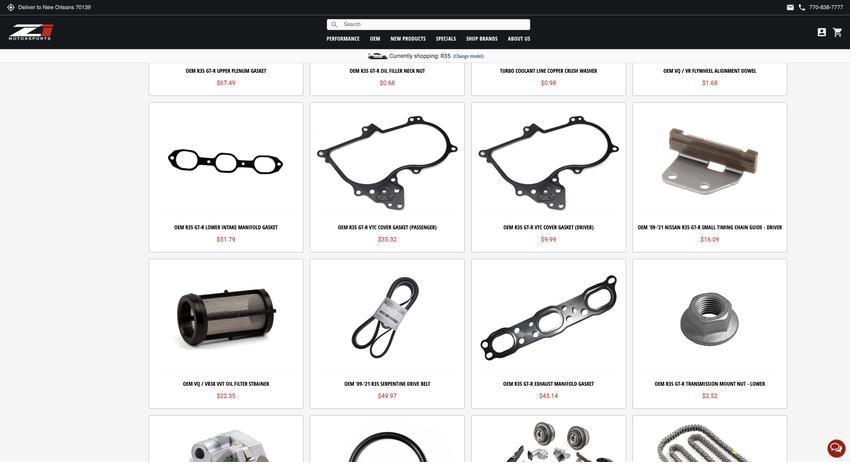 Task type: locate. For each thing, give the bounding box(es) containing it.
crush
[[565, 67, 578, 75]]

r
[[213, 67, 216, 75], [377, 67, 380, 75], [201, 224, 204, 231], [365, 224, 368, 231], [531, 224, 533, 231], [698, 224, 701, 231], [530, 381, 533, 388], [682, 381, 685, 388]]

'21 left nissan
[[657, 224, 664, 231]]

vtc
[[369, 224, 377, 231], [535, 224, 542, 231]]

/
[[682, 67, 684, 75], [201, 381, 204, 388]]

0 vertical spatial '09-
[[649, 224, 657, 231]]

- right the guide
[[764, 224, 766, 231]]

gasket for oem r35 gt-r vtc cover gasket (driver)
[[558, 224, 574, 231]]

'21
[[657, 224, 664, 231], [364, 381, 370, 388]]

r35 for oem r35 gt-r upper plenum gasket
[[197, 67, 205, 75]]

r35
[[441, 53, 451, 59], [197, 67, 205, 75], [361, 67, 369, 75], [186, 224, 193, 231], [349, 224, 357, 231], [515, 224, 523, 231], [682, 224, 690, 231], [371, 381, 379, 388], [515, 381, 522, 388], [666, 381, 674, 388]]

oil right vvt
[[226, 381, 233, 388]]

oem vq / vr flywheel alignment dowel
[[664, 67, 756, 75]]

manifold
[[238, 224, 261, 231], [554, 381, 577, 388]]

$35.32
[[378, 236, 397, 243]]

- right mount
[[747, 381, 749, 388]]

nut
[[416, 67, 425, 75], [737, 381, 746, 388]]

1 horizontal spatial '21
[[657, 224, 664, 231]]

1 horizontal spatial '09-
[[649, 224, 657, 231]]

oem for oem r35 gt-r transmission mount nut - lower
[[655, 381, 665, 388]]

0 vertical spatial /
[[682, 67, 684, 75]]

1 vertical spatial nut
[[737, 381, 746, 388]]

oem for oem r35 gt-r upper plenum gasket
[[186, 67, 196, 75]]

1 horizontal spatial manifold
[[554, 381, 577, 388]]

1 vertical spatial '21
[[364, 381, 370, 388]]

1 horizontal spatial lower
[[750, 381, 765, 388]]

1 horizontal spatial vtc
[[535, 224, 542, 231]]

1 horizontal spatial vq
[[675, 67, 681, 75]]

0 horizontal spatial /
[[201, 381, 204, 388]]

vr
[[686, 67, 691, 75]]

transmission
[[686, 381, 718, 388]]

gasket
[[251, 67, 266, 75], [262, 224, 278, 231], [393, 224, 408, 231], [558, 224, 574, 231], [579, 381, 594, 388]]

1 horizontal spatial /
[[682, 67, 684, 75]]

lower
[[206, 224, 220, 231], [750, 381, 765, 388]]

cover up "$35.32"
[[378, 224, 391, 231]]

2 cover from the left
[[544, 224, 557, 231]]

account_box link
[[815, 27, 829, 38]]

nut right mount
[[737, 381, 746, 388]]

currently
[[390, 53, 413, 59]]

1 horizontal spatial oil
[[381, 67, 388, 75]]

1 vertical spatial '09-
[[356, 381, 364, 388]]

r35 for oem r35 gt-r lower intake manifold gasket
[[186, 224, 193, 231]]

0 vertical spatial '21
[[657, 224, 664, 231]]

exhaust
[[535, 381, 553, 388]]

oem for oem r35 gt-r lower intake manifold gasket
[[174, 224, 184, 231]]

vq for vr38
[[194, 381, 200, 388]]

vq left vr38
[[194, 381, 200, 388]]

upper
[[217, 67, 230, 75]]

washer
[[580, 67, 597, 75]]

'09- left nissan
[[649, 224, 657, 231]]

cover
[[378, 224, 391, 231], [544, 224, 557, 231]]

oil
[[381, 67, 388, 75], [226, 381, 233, 388]]

'09-
[[649, 224, 657, 231], [356, 381, 364, 388]]

$1.68
[[702, 80, 718, 87]]

1 cover from the left
[[378, 224, 391, 231]]

gasket for oem r35 gt-r vtc cover gasket (passenger)
[[393, 224, 408, 231]]

1 vertical spatial /
[[201, 381, 204, 388]]

$22.35
[[217, 393, 235, 400]]

0 horizontal spatial nut
[[416, 67, 425, 75]]

1 vertical spatial vq
[[194, 381, 200, 388]]

gt- for oem r35 gt-r exhaust manifold gasket
[[524, 381, 530, 388]]

account_box
[[817, 27, 828, 38]]

brands
[[480, 35, 498, 42]]

/ for vr
[[682, 67, 684, 75]]

r35 for oem r35 gt-r vtc cover gasket (passenger)
[[349, 224, 357, 231]]

oem
[[370, 35, 380, 42], [186, 67, 196, 75], [350, 67, 360, 75], [664, 67, 673, 75], [174, 224, 184, 231], [338, 224, 348, 231], [504, 224, 513, 231], [638, 224, 648, 231], [183, 381, 193, 388], [345, 381, 354, 388], [503, 381, 513, 388], [655, 381, 665, 388]]

performance link
[[327, 35, 360, 42]]

turbo coolant line copper crush washer
[[500, 67, 597, 75]]

/ left vr38
[[201, 381, 204, 388]]

0 vertical spatial oil
[[381, 67, 388, 75]]

us
[[525, 35, 530, 42]]

cover up $9.99
[[544, 224, 557, 231]]

phone
[[798, 3, 806, 12]]

flywheel
[[692, 67, 713, 75]]

cover for (passenger)
[[378, 224, 391, 231]]

model)
[[470, 53, 484, 59]]

'21 for nissan
[[657, 224, 664, 231]]

r for oem r35 gt-r upper plenum gasket
[[213, 67, 216, 75]]

1 vertical spatial oil
[[226, 381, 233, 388]]

new
[[391, 35, 401, 42]]

oil left filler
[[381, 67, 388, 75]]

1 vtc from the left
[[369, 224, 377, 231]]

lower left intake
[[206, 224, 220, 231]]

0 horizontal spatial manifold
[[238, 224, 261, 231]]

vq left vr
[[675, 67, 681, 75]]

'09- left serpentine in the bottom left of the page
[[356, 381, 364, 388]]

'21 left serpentine in the bottom left of the page
[[364, 381, 370, 388]]

driver
[[767, 224, 782, 231]]

oem vq / vr38 vvt oil filter strainer
[[183, 381, 269, 388]]

copper
[[548, 67, 563, 75]]

manifold up $45.14
[[554, 381, 577, 388]]

0 horizontal spatial -
[[747, 381, 749, 388]]

about us
[[508, 35, 530, 42]]

r35 for oem r35 gt-r oil filler neck nut
[[361, 67, 369, 75]]

1 vertical spatial lower
[[750, 381, 765, 388]]

0 vertical spatial vq
[[675, 67, 681, 75]]

0 horizontal spatial lower
[[206, 224, 220, 231]]

gt- for oem r35 gt-r vtc cover gasket (driver)
[[524, 224, 531, 231]]

phone link
[[798, 3, 843, 12]]

serpentine
[[381, 381, 406, 388]]

vq
[[675, 67, 681, 75], [194, 381, 200, 388]]

shop brands link
[[466, 35, 498, 42]]

r for oem r35 gt-r transmission mount nut - lower
[[682, 381, 685, 388]]

r for oem r35 gt-r lower intake manifold gasket
[[201, 224, 204, 231]]

manifold right intake
[[238, 224, 261, 231]]

0 horizontal spatial '21
[[364, 381, 370, 388]]

gt- for oem r35 gt-r upper plenum gasket
[[206, 67, 213, 75]]

guide
[[750, 224, 763, 231]]

lower right mount
[[750, 381, 765, 388]]

neck
[[404, 67, 415, 75]]

nut right the neck
[[416, 67, 425, 75]]

0 horizontal spatial vq
[[194, 381, 200, 388]]

0 horizontal spatial cover
[[378, 224, 391, 231]]

gasket for oem r35 gt-r upper plenum gasket
[[251, 67, 266, 75]]

2 vtc from the left
[[535, 224, 542, 231]]

filter
[[234, 381, 248, 388]]

0 horizontal spatial vtc
[[369, 224, 377, 231]]

-
[[764, 224, 766, 231], [747, 381, 749, 388]]

coolant
[[516, 67, 535, 75]]

1 horizontal spatial cover
[[544, 224, 557, 231]]

0 vertical spatial lower
[[206, 224, 220, 231]]

$9.99
[[541, 236, 556, 243]]

1 horizontal spatial -
[[764, 224, 766, 231]]

/ left vr
[[682, 67, 684, 75]]

0 horizontal spatial '09-
[[356, 381, 364, 388]]

intake
[[222, 224, 237, 231]]



Task type: describe. For each thing, give the bounding box(es) containing it.
gt- for oem r35 gt-r transmission mount nut - lower
[[675, 381, 682, 388]]

'21 for r35
[[364, 381, 370, 388]]

vq for vr
[[675, 67, 681, 75]]

'09- for r35
[[356, 381, 364, 388]]

oem r35 gt-r upper plenum gasket
[[186, 67, 266, 75]]

$0.68
[[380, 80, 395, 87]]

drive
[[407, 381, 420, 388]]

$0.98
[[541, 80, 556, 87]]

new products
[[391, 35, 426, 42]]

shop
[[466, 35, 478, 42]]

mail
[[787, 3, 795, 12]]

belt
[[421, 381, 430, 388]]

specials
[[436, 35, 456, 42]]

mail link
[[787, 3, 795, 12]]

vvt
[[217, 381, 225, 388]]

oem for oem '09-'21 r35 serpentine drive belt
[[345, 381, 354, 388]]

$67.49
[[217, 80, 235, 87]]

oem r35 gt-r oil filler neck nut
[[350, 67, 425, 75]]

cover for (driver)
[[544, 224, 557, 231]]

vtc for oem r35 gt-r vtc cover gasket (passenger)
[[369, 224, 377, 231]]

1 vertical spatial manifold
[[554, 381, 577, 388]]

shopping_cart link
[[831, 27, 843, 38]]

shopping_cart
[[833, 27, 843, 38]]

products
[[403, 35, 426, 42]]

0 vertical spatial nut
[[416, 67, 425, 75]]

shopping:
[[414, 53, 439, 59]]

performance
[[327, 35, 360, 42]]

strainer
[[249, 381, 269, 388]]

'09- for nissan
[[649, 224, 657, 231]]

Search search field
[[339, 19, 530, 30]]

r for oem r35 gt-r exhaust manifold gasket
[[530, 381, 533, 388]]

new products link
[[391, 35, 426, 42]]

0 vertical spatial -
[[764, 224, 766, 231]]

gt- for oem r35 gt-r vtc cover gasket (passenger)
[[358, 224, 365, 231]]

$16.09
[[701, 236, 719, 243]]

plenum
[[232, 67, 249, 75]]

nissan
[[665, 224, 681, 231]]

currently shopping: r35 (change model)
[[390, 53, 484, 59]]

$51.79
[[217, 236, 235, 243]]

/ for vr38
[[201, 381, 204, 388]]

r for oem r35 gt-r oil filler neck nut
[[377, 67, 380, 75]]

vtc for oem r35 gt-r vtc cover gasket (driver)
[[535, 224, 542, 231]]

1 vertical spatial -
[[747, 381, 749, 388]]

r35 for oem r35 gt-r exhaust manifold gasket
[[515, 381, 522, 388]]

1 horizontal spatial nut
[[737, 381, 746, 388]]

oem r35 gt-r exhaust manifold gasket
[[503, 381, 594, 388]]

oem link
[[370, 35, 380, 42]]

oem for oem r35 gt-r vtc cover gasket (passenger)
[[338, 224, 348, 231]]

z1 motorsports logo image
[[8, 24, 54, 41]]

oem for oem '09-'21 nissan r35 gt-r small timing chain guide - driver
[[638, 224, 648, 231]]

0 vertical spatial manifold
[[238, 224, 261, 231]]

dowel
[[741, 67, 756, 75]]

my_location
[[7, 3, 15, 12]]

(driver)
[[575, 224, 594, 231]]

turbo
[[500, 67, 514, 75]]

filler
[[389, 67, 403, 75]]

oem r35 gt-r vtc cover gasket (driver)
[[504, 224, 594, 231]]

r for oem r35 gt-r vtc cover gasket (driver)
[[531, 224, 533, 231]]

gt- for oem r35 gt-r lower intake manifold gasket
[[195, 224, 201, 231]]

$45.14
[[539, 393, 558, 400]]

(passenger)
[[410, 224, 437, 231]]

oem for oem r35 gt-r oil filler neck nut
[[350, 67, 360, 75]]

oem for oem vq / vr38 vvt oil filter strainer
[[183, 381, 193, 388]]

about us link
[[508, 35, 530, 42]]

shop brands
[[466, 35, 498, 42]]

$2.52
[[702, 393, 718, 400]]

oem '09-'21 r35 serpentine drive belt
[[345, 381, 430, 388]]

0 horizontal spatial oil
[[226, 381, 233, 388]]

(change
[[453, 53, 469, 59]]

oem r35 gt-r lower intake manifold gasket
[[174, 224, 278, 231]]

mount
[[720, 381, 736, 388]]

gt- for oem r35 gt-r oil filler neck nut
[[370, 67, 377, 75]]

gasket for oem r35 gt-r exhaust manifold gasket
[[579, 381, 594, 388]]

vr38
[[205, 381, 215, 388]]

oem for oem vq / vr flywheel alignment dowel
[[664, 67, 673, 75]]

about
[[508, 35, 523, 42]]

$49.97
[[378, 393, 397, 400]]

oem for oem r35 gt-r vtc cover gasket (driver)
[[504, 224, 513, 231]]

search
[[331, 21, 339, 29]]

r35 for oem r35 gt-r transmission mount nut - lower
[[666, 381, 674, 388]]

oem r35 gt-r transmission mount nut - lower
[[655, 381, 765, 388]]

oem for oem link
[[370, 35, 380, 42]]

oem r35 gt-r vtc cover gasket (passenger)
[[338, 224, 437, 231]]

mail phone
[[787, 3, 806, 12]]

oem '09-'21 nissan r35 gt-r small timing chain guide - driver
[[638, 224, 782, 231]]

alignment
[[715, 67, 740, 75]]

small
[[702, 224, 716, 231]]

(change model) link
[[453, 53, 484, 59]]

specials link
[[436, 35, 456, 42]]

timing
[[717, 224, 733, 231]]

line
[[537, 67, 546, 75]]

r for oem r35 gt-r vtc cover gasket (passenger)
[[365, 224, 368, 231]]

chain
[[735, 224, 748, 231]]

oem for oem r35 gt-r exhaust manifold gasket
[[503, 381, 513, 388]]

r35 for oem r35 gt-r vtc cover gasket (driver)
[[515, 224, 523, 231]]



Task type: vqa. For each thing, say whether or not it's contained in the screenshot.


